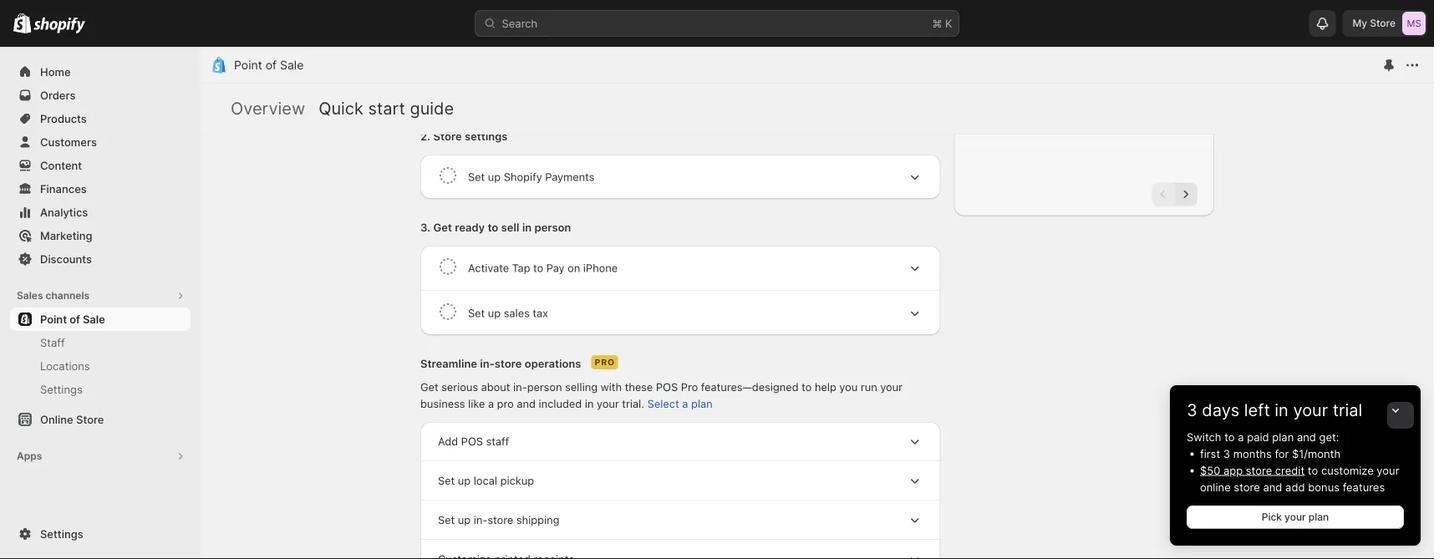 Task type: vqa. For each thing, say whether or not it's contained in the screenshot.
My Store icon
yes



Task type: locate. For each thing, give the bounding box(es) containing it.
get:
[[1319, 430, 1339, 443]]

discounts link
[[10, 247, 191, 271]]

first 3 months for $1/month
[[1200, 447, 1341, 460]]

your right the pick
[[1285, 511, 1306, 523]]

a
[[1238, 430, 1244, 443]]

sale
[[280, 58, 304, 72], [83, 313, 105, 326]]

3 right first
[[1223, 447, 1230, 460]]

pick
[[1262, 511, 1282, 523]]

online
[[40, 413, 73, 426]]

settings
[[40, 383, 83, 396], [40, 527, 83, 540]]

0 vertical spatial settings
[[40, 383, 83, 396]]

analytics
[[40, 206, 88, 219]]

icon for point of sale image
[[211, 57, 227, 74]]

sale down sales channels button
[[83, 313, 105, 326]]

guide
[[410, 98, 454, 118]]

store for online store
[[76, 413, 104, 426]]

your up features
[[1377, 464, 1400, 477]]

plan up for
[[1272, 430, 1294, 443]]

days
[[1202, 400, 1240, 420]]

1 vertical spatial point of sale link
[[10, 308, 191, 331]]

your inside the to customize your online store and add bonus features
[[1377, 464, 1400, 477]]

⌘
[[932, 17, 942, 30]]

0 horizontal spatial point of sale link
[[10, 308, 191, 331]]

bonus
[[1308, 481, 1340, 494]]

0 horizontal spatial shopify image
[[13, 13, 31, 33]]

point of sale
[[234, 58, 304, 72], [40, 313, 105, 326]]

store right my
[[1370, 17, 1396, 29]]

point
[[234, 58, 262, 72], [40, 313, 67, 326]]

1 horizontal spatial shopify image
[[34, 17, 85, 34]]

overview
[[231, 98, 305, 118]]

1 vertical spatial to
[[1308, 464, 1318, 477]]

point of sale link down 'channels'
[[10, 308, 191, 331]]

$1/month
[[1292, 447, 1341, 460]]

0 vertical spatial and
[[1297, 430, 1316, 443]]

in
[[1275, 400, 1289, 420]]

switch
[[1187, 430, 1222, 443]]

0 horizontal spatial sale
[[83, 313, 105, 326]]

and inside the to customize your online store and add bonus features
[[1263, 481, 1282, 494]]

shopify image
[[13, 13, 31, 33], [34, 17, 85, 34]]

and up $1/month
[[1297, 430, 1316, 443]]

0 horizontal spatial plan
[[1272, 430, 1294, 443]]

1 vertical spatial settings
[[40, 527, 83, 540]]

0 vertical spatial store
[[1370, 17, 1396, 29]]

of down 'channels'
[[70, 313, 80, 326]]

store
[[1246, 464, 1272, 477], [1234, 481, 1260, 494]]

1 horizontal spatial point of sale link
[[234, 58, 304, 72]]

staff
[[40, 336, 65, 349]]

staff link
[[10, 331, 191, 354]]

app
[[1224, 464, 1243, 477]]

months
[[1233, 447, 1272, 460]]

sale up overview button
[[280, 58, 304, 72]]

store inside button
[[76, 413, 104, 426]]

1 vertical spatial sale
[[83, 313, 105, 326]]

1 vertical spatial your
[[1377, 464, 1400, 477]]

0 vertical spatial 3
[[1187, 400, 1197, 420]]

orders link
[[10, 84, 191, 107]]

0 horizontal spatial to
[[1225, 430, 1235, 443]]

1 vertical spatial of
[[70, 313, 80, 326]]

store right online
[[76, 413, 104, 426]]

paid
[[1247, 430, 1269, 443]]

0 vertical spatial your
[[1293, 400, 1328, 420]]

1 vertical spatial point of sale
[[40, 313, 105, 326]]

online store button
[[0, 408, 201, 431]]

content
[[40, 159, 82, 172]]

0 vertical spatial settings link
[[10, 378, 191, 401]]

store down $50 app store credit link
[[1234, 481, 1260, 494]]

1 vertical spatial point
[[40, 313, 67, 326]]

1 vertical spatial store
[[1234, 481, 1260, 494]]

switch to a paid plan and get:
[[1187, 430, 1339, 443]]

features
[[1343, 481, 1385, 494]]

customers
[[40, 135, 97, 148]]

2 settings from the top
[[40, 527, 83, 540]]

of up overview button
[[266, 58, 277, 72]]

point down sales channels
[[40, 313, 67, 326]]

0 horizontal spatial point of sale
[[40, 313, 105, 326]]

apps
[[17, 450, 42, 462]]

point right icon for point of sale
[[234, 58, 262, 72]]

1 horizontal spatial sale
[[280, 58, 304, 72]]

locations link
[[10, 354, 191, 378]]

plan down bonus
[[1309, 511, 1329, 523]]

point of sale down 'channels'
[[40, 313, 105, 326]]

0 vertical spatial point of sale link
[[234, 58, 304, 72]]

0 horizontal spatial and
[[1263, 481, 1282, 494]]

to left a
[[1225, 430, 1235, 443]]

1 vertical spatial plan
[[1309, 511, 1329, 523]]

1 horizontal spatial store
[[1370, 17, 1396, 29]]

store down months
[[1246, 464, 1272, 477]]

2 vertical spatial your
[[1285, 511, 1306, 523]]

0 vertical spatial store
[[1246, 464, 1272, 477]]

0 vertical spatial of
[[266, 58, 277, 72]]

settings link up online store link
[[10, 378, 191, 401]]

1 vertical spatial settings link
[[10, 522, 191, 546]]

3
[[1187, 400, 1197, 420], [1223, 447, 1230, 460]]

0 horizontal spatial point
[[40, 313, 67, 326]]

quick start guide
[[319, 98, 454, 118]]

$50
[[1200, 464, 1221, 477]]

settings link
[[10, 378, 191, 401], [10, 522, 191, 546]]

1 vertical spatial 3
[[1223, 447, 1230, 460]]

to customize your online store and add bonus features
[[1200, 464, 1400, 494]]

and
[[1297, 430, 1316, 443], [1263, 481, 1282, 494]]

store
[[1370, 17, 1396, 29], [76, 413, 104, 426]]

to
[[1225, 430, 1235, 443], [1308, 464, 1318, 477]]

1 horizontal spatial 3
[[1223, 447, 1230, 460]]

0 vertical spatial point
[[234, 58, 262, 72]]

store inside the to customize your online store and add bonus features
[[1234, 481, 1260, 494]]

point of sale inside point of sale link
[[40, 313, 105, 326]]

plan
[[1272, 430, 1294, 443], [1309, 511, 1329, 523]]

sales channels button
[[10, 284, 191, 308]]

to down $1/month
[[1308, 464, 1318, 477]]

online store link
[[10, 408, 191, 431]]

0 vertical spatial point of sale
[[234, 58, 304, 72]]

orders
[[40, 89, 76, 102]]

your right in
[[1293, 400, 1328, 420]]

point of sale link up overview button
[[234, 58, 304, 72]]

1 vertical spatial store
[[76, 413, 104, 426]]

for
[[1275, 447, 1289, 460]]

discounts
[[40, 252, 92, 265]]

home link
[[10, 60, 191, 84]]

0 horizontal spatial 3
[[1187, 400, 1197, 420]]

sale inside point of sale link
[[83, 313, 105, 326]]

of
[[266, 58, 277, 72], [70, 313, 80, 326]]

pick your plan
[[1262, 511, 1329, 523]]

0 vertical spatial sale
[[280, 58, 304, 72]]

0 horizontal spatial store
[[76, 413, 104, 426]]

1 vertical spatial and
[[1263, 481, 1282, 494]]

pick your plan link
[[1187, 506, 1404, 529]]

and left add
[[1263, 481, 1282, 494]]

0 horizontal spatial of
[[70, 313, 80, 326]]

1 horizontal spatial and
[[1297, 430, 1316, 443]]

online store
[[40, 413, 104, 426]]

1 horizontal spatial plan
[[1309, 511, 1329, 523]]

products
[[40, 112, 87, 125]]

3 days left in your trial element
[[1170, 429, 1421, 546]]

quick
[[319, 98, 363, 118]]

3 left "days"
[[1187, 400, 1197, 420]]

point of sale up overview button
[[234, 58, 304, 72]]

settings link down apps button
[[10, 522, 191, 546]]

your
[[1293, 400, 1328, 420], [1377, 464, 1400, 477], [1285, 511, 1306, 523]]

point of sale link
[[234, 58, 304, 72], [10, 308, 191, 331]]

1 horizontal spatial to
[[1308, 464, 1318, 477]]



Task type: describe. For each thing, give the bounding box(es) containing it.
0 vertical spatial to
[[1225, 430, 1235, 443]]

my store image
[[1402, 12, 1426, 35]]

my
[[1353, 17, 1367, 29]]

and for store
[[1263, 481, 1282, 494]]

locations
[[40, 359, 90, 372]]

analytics link
[[10, 201, 191, 224]]

customize
[[1321, 464, 1374, 477]]

start
[[368, 98, 405, 118]]

content link
[[10, 154, 191, 177]]

1 horizontal spatial of
[[266, 58, 277, 72]]

marketing
[[40, 229, 92, 242]]

add
[[1286, 481, 1305, 494]]

sales channels
[[17, 290, 90, 302]]

search
[[502, 17, 538, 30]]

store for my store
[[1370, 17, 1396, 29]]

$50 app store credit link
[[1200, 464, 1305, 477]]

products link
[[10, 107, 191, 130]]

overview button
[[231, 98, 305, 118]]

apps button
[[10, 445, 191, 468]]

left
[[1244, 400, 1270, 420]]

finances
[[40, 182, 87, 195]]

point inside point of sale link
[[40, 313, 67, 326]]

home
[[40, 65, 71, 78]]

1 horizontal spatial point of sale
[[234, 58, 304, 72]]

to inside the to customize your online store and add bonus features
[[1308, 464, 1318, 477]]

trial
[[1333, 400, 1363, 420]]

your inside 3 days left in your trial dropdown button
[[1293, 400, 1328, 420]]

3 inside 3 days left in your trial element
[[1223, 447, 1230, 460]]

1 horizontal spatial point
[[234, 58, 262, 72]]

sales
[[17, 290, 43, 302]]

0 vertical spatial plan
[[1272, 430, 1294, 443]]

first
[[1200, 447, 1220, 460]]

2 settings link from the top
[[10, 522, 191, 546]]

3 inside 3 days left in your trial dropdown button
[[1187, 400, 1197, 420]]

and for plan
[[1297, 430, 1316, 443]]

customers link
[[10, 130, 191, 154]]

$50 app store credit
[[1200, 464, 1305, 477]]

1 settings from the top
[[40, 383, 83, 396]]

credit
[[1275, 464, 1305, 477]]

1 settings link from the top
[[10, 378, 191, 401]]

marketing link
[[10, 224, 191, 247]]

3 days left in your trial
[[1187, 400, 1363, 420]]

finances link
[[10, 177, 191, 201]]

channels
[[46, 290, 90, 302]]

online
[[1200, 481, 1231, 494]]

⌘ k
[[932, 17, 952, 30]]

my store
[[1353, 17, 1396, 29]]

3 days left in your trial button
[[1170, 385, 1421, 420]]

k
[[945, 17, 952, 30]]

your inside pick your plan link
[[1285, 511, 1306, 523]]



